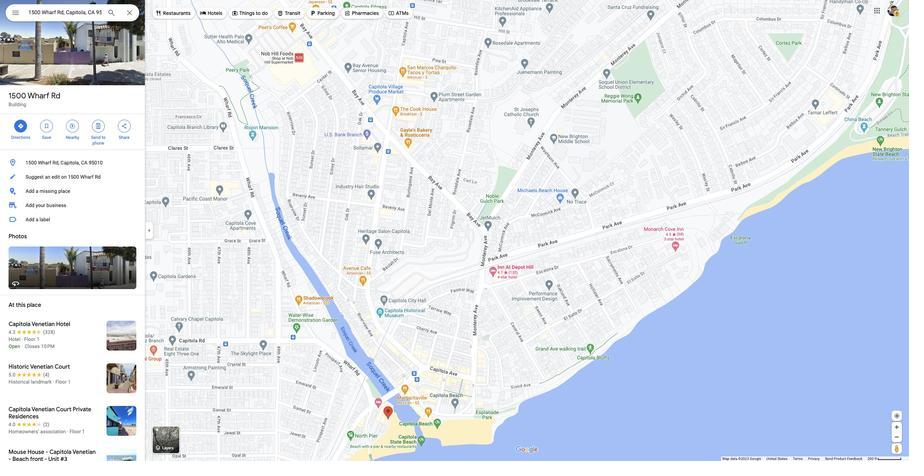 Task type: locate. For each thing, give the bounding box(es) containing it.
send for send product feedback
[[825, 457, 833, 461]]

1500 inside 1500 wharf rd building
[[9, 91, 26, 101]]

send
[[91, 135, 101, 140], [825, 457, 833, 461]]

0 vertical spatial place
[[58, 188, 70, 194]]

1 vertical spatial floor
[[55, 379, 67, 385]]

1500 wharf rd main content
[[0, 0, 145, 461]]

1 horizontal spatial rd
[[95, 174, 101, 180]]

0 vertical spatial ·
[[22, 336, 23, 342]]

venetian up (4)
[[30, 363, 53, 371]]

1 add from the top
[[26, 188, 34, 194]]

0 horizontal spatial send
[[91, 135, 101, 140]]

add a missing place button
[[0, 184, 145, 198]]

business
[[46, 202, 66, 208]]

add down suggest
[[26, 188, 34, 194]]

1500 right on
[[68, 174, 79, 180]]

·
[[22, 336, 23, 342], [53, 379, 54, 385], [67, 429, 68, 434]]


[[200, 9, 206, 17]]

1 horizontal spatial to
[[256, 10, 261, 16]]

house
[[28, 449, 44, 456]]

2 vertical spatial wharf
[[80, 174, 94, 180]]

1 a from the top
[[36, 188, 38, 194]]

to up phone
[[102, 135, 106, 140]]

0 vertical spatial send
[[91, 135, 101, 140]]

2 horizontal spatial ·
[[67, 429, 68, 434]]

0 vertical spatial 1500
[[9, 91, 26, 101]]

capitola inside mouse house - capitola venetian - beach front - unit #3
[[49, 449, 71, 456]]

0 vertical spatial add
[[26, 188, 34, 194]]

venetian for capitola venetian hotel
[[32, 321, 55, 328]]

send product feedback button
[[825, 456, 863, 461]]

send up phone
[[91, 135, 101, 140]]

1 vertical spatial wharf
[[38, 160, 51, 166]]

1500 Wharf Rd, Capitola, CA 95010 field
[[6, 4, 139, 21]]

2 horizontal spatial 1
[[82, 429, 85, 434]]

add inside button
[[26, 217, 34, 222]]

venetian up (2)
[[32, 406, 55, 413]]

0 horizontal spatial hotel
[[9, 336, 20, 342]]

wharf left rd,
[[38, 160, 51, 166]]

an
[[45, 174, 50, 180]]

terms button
[[793, 456, 803, 461]]

mouse house - capitola venetian - beach front - unit #3 link
[[0, 443, 145, 461]]

hotels
[[208, 10, 222, 16]]

capitola down association
[[49, 449, 71, 456]]

to inside  things to do
[[256, 10, 261, 16]]

1 horizontal spatial send
[[825, 457, 833, 461]]

place right this
[[27, 302, 41, 309]]

1 horizontal spatial hotel
[[56, 321, 70, 328]]

· for historic
[[53, 379, 54, 385]]

photos
[[9, 233, 27, 240]]

0 vertical spatial wharf
[[28, 91, 49, 101]]

suggest
[[26, 174, 44, 180]]

1500 up building
[[9, 91, 26, 101]]

0 vertical spatial capitola
[[9, 321, 31, 328]]

· for capitola
[[67, 429, 68, 434]]

ca
[[81, 160, 88, 166]]

capitola,
[[61, 160, 80, 166]]

2 vertical spatial 1500
[[68, 174, 79, 180]]

0 horizontal spatial rd
[[51, 91, 60, 101]]

product
[[834, 457, 846, 461]]

ft
[[875, 457, 877, 461]]

a for label
[[36, 217, 38, 222]]

 search field
[[6, 4, 139, 23]]

1 vertical spatial ·
[[53, 379, 54, 385]]

1 vertical spatial hotel
[[9, 336, 20, 342]]

0 vertical spatial 1
[[37, 336, 39, 342]]

capitola up 4.0
[[9, 406, 31, 413]]

0 horizontal spatial place
[[27, 302, 41, 309]]

capitola inside capitola venetian court private residences
[[9, 406, 31, 413]]

wharf inside 1500 wharf rd building
[[28, 91, 49, 101]]

1 for capitola venetian court private residences
[[82, 429, 85, 434]]


[[43, 122, 50, 130]]

2 vertical spatial 1
[[82, 429, 85, 434]]

a left label
[[36, 217, 38, 222]]

a
[[36, 188, 38, 194], [36, 217, 38, 222]]

· right association
[[67, 429, 68, 434]]

1 vertical spatial capitola
[[9, 406, 31, 413]]

venetian inside capitola venetian court private residences
[[32, 406, 55, 413]]

united
[[767, 457, 777, 461]]

footer
[[723, 456, 868, 461]]

to left 'do'
[[256, 10, 261, 16]]

1
[[37, 336, 39, 342], [68, 379, 71, 385], [82, 429, 85, 434]]

0 horizontal spatial floor
[[24, 336, 35, 342]]

1 vertical spatial place
[[27, 302, 41, 309]]


[[95, 122, 102, 130]]

wharf for rd,
[[38, 160, 51, 166]]

1 vertical spatial rd
[[95, 174, 101, 180]]

0 vertical spatial floor
[[24, 336, 35, 342]]

capitola venetian hotel
[[9, 321, 70, 328]]

200 ft
[[868, 457, 877, 461]]

to inside send to phone
[[102, 135, 106, 140]]


[[121, 122, 127, 130]]

floor right landmark
[[55, 379, 67, 385]]

 hotels
[[200, 9, 222, 17]]

1 up closes
[[37, 336, 39, 342]]

capitola up 4.3
[[9, 321, 31, 328]]

google
[[750, 457, 761, 461]]

suggest an edit on 1500 wharf rd button
[[0, 170, 145, 184]]

⋅
[[21, 344, 24, 349]]

court for capitola venetian court private residences
[[56, 406, 71, 413]]

court inside capitola venetian court private residences
[[56, 406, 71, 413]]

floor down 4.3 stars 328 reviews image
[[24, 336, 35, 342]]

none field inside 1500 wharf rd, capitola, ca 95010 field
[[28, 8, 102, 17]]

hotel inside "hotel · floor 1 open ⋅ closes 10 pm"
[[9, 336, 20, 342]]

· right landmark
[[53, 379, 54, 385]]

1500 for rd,
[[26, 160, 37, 166]]

phone
[[92, 141, 104, 146]]

a inside button
[[36, 188, 38, 194]]

(4)
[[43, 372, 49, 378]]

united states button
[[767, 456, 788, 461]]

add
[[26, 188, 34, 194], [26, 202, 34, 208], [26, 217, 34, 222]]

1 horizontal spatial floor
[[55, 379, 67, 385]]

a inside button
[[36, 217, 38, 222]]

unit
[[48, 456, 59, 461]]

floor
[[24, 336, 35, 342], [55, 379, 67, 385], [70, 429, 81, 434]]

2 a from the top
[[36, 217, 38, 222]]

0 horizontal spatial ·
[[22, 336, 23, 342]]

floor up "mouse house - capitola venetian - beach front - unit #3" link
[[70, 429, 81, 434]]

4.0
[[9, 422, 15, 427]]

wharf for rd
[[28, 91, 49, 101]]

1500 inside suggest an edit on 1500 wharf rd button
[[68, 174, 79, 180]]

1500
[[9, 91, 26, 101], [26, 160, 37, 166], [68, 174, 79, 180]]

4.0 stars 2 reviews image
[[9, 421, 49, 428]]

2 vertical spatial capitola
[[49, 449, 71, 456]]

1500 up suggest
[[26, 160, 37, 166]]

1 vertical spatial a
[[36, 217, 38, 222]]

5.0 stars 4 reviews image
[[9, 371, 49, 378]]

send left product
[[825, 457, 833, 461]]

collapse side panel image
[[145, 227, 153, 234]]

capitola
[[9, 321, 31, 328], [9, 406, 31, 413], [49, 449, 71, 456]]

this
[[16, 302, 26, 309]]

3 add from the top
[[26, 217, 34, 222]]

4.3 stars 328 reviews image
[[9, 329, 55, 336]]

©2023
[[738, 457, 749, 461]]

wharf up ''
[[28, 91, 49, 101]]

venetian
[[32, 321, 55, 328], [30, 363, 53, 371], [32, 406, 55, 413], [73, 449, 96, 456]]

5.0
[[9, 372, 15, 378]]

None field
[[28, 8, 102, 17]]

1 right landmark
[[68, 379, 71, 385]]

(2)
[[43, 422, 49, 427]]

0 horizontal spatial 1
[[37, 336, 39, 342]]

venetian right #3
[[73, 449, 96, 456]]

footer inside google maps element
[[723, 456, 868, 461]]

 button
[[6, 4, 26, 23]]

0 vertical spatial a
[[36, 188, 38, 194]]

google maps element
[[0, 0, 909, 461]]

#3
[[60, 456, 67, 461]]


[[277, 9, 284, 17]]

historical landmark · floor 1
[[9, 379, 71, 385]]

2 add from the top
[[26, 202, 34, 208]]

send for send to phone
[[91, 135, 101, 140]]

a left "missing"
[[36, 188, 38, 194]]

actions for 1500 wharf rd region
[[0, 114, 145, 150]]

1 vertical spatial add
[[26, 202, 34, 208]]

send inside send to phone
[[91, 135, 101, 140]]

1 down private
[[82, 429, 85, 434]]

0 vertical spatial rd
[[51, 91, 60, 101]]

0 horizontal spatial to
[[102, 135, 106, 140]]

place
[[58, 188, 70, 194], [27, 302, 41, 309]]

venetian up the (328)
[[32, 321, 55, 328]]

10 pm
[[41, 344, 55, 349]]

· up ⋅
[[22, 336, 23, 342]]

 restaurants
[[155, 9, 191, 17]]

1500 wharf rd, capitola, ca 95010
[[26, 160, 103, 166]]

1 vertical spatial court
[[56, 406, 71, 413]]

1 vertical spatial to
[[102, 135, 106, 140]]

states
[[778, 457, 788, 461]]

add inside button
[[26, 188, 34, 194]]

show your location image
[[894, 413, 901, 419]]

wharf down ca
[[80, 174, 94, 180]]

court left private
[[56, 406, 71, 413]]

footer containing map data ©2023 google
[[723, 456, 868, 461]]

wharf
[[28, 91, 49, 101], [38, 160, 51, 166], [80, 174, 94, 180]]

1500 inside 1500 wharf rd, capitola, ca 95010 button
[[26, 160, 37, 166]]

1 inside "hotel · floor 1 open ⋅ closes 10 pm"
[[37, 336, 39, 342]]

court down 10 pm
[[55, 363, 70, 371]]

place down on
[[58, 188, 70, 194]]

2 vertical spatial add
[[26, 217, 34, 222]]

wharf inside 1500 wharf rd, capitola, ca 95010 button
[[38, 160, 51, 166]]

0 vertical spatial to
[[256, 10, 261, 16]]

1 horizontal spatial place
[[58, 188, 70, 194]]

add your business link
[[0, 198, 145, 212]]

1 vertical spatial 1500
[[26, 160, 37, 166]]

1 horizontal spatial ·
[[53, 379, 54, 385]]

1 vertical spatial send
[[825, 457, 833, 461]]

2 vertical spatial floor
[[70, 429, 81, 434]]

add for add a missing place
[[26, 188, 34, 194]]

1 vertical spatial 1
[[68, 379, 71, 385]]

show street view coverage image
[[892, 443, 902, 454]]

add left the your
[[26, 202, 34, 208]]

0 vertical spatial court
[[55, 363, 70, 371]]

add for add a label
[[26, 217, 34, 222]]

court
[[55, 363, 70, 371], [56, 406, 71, 413]]

2 vertical spatial ·
[[67, 429, 68, 434]]

add left label
[[26, 217, 34, 222]]

2 horizontal spatial floor
[[70, 429, 81, 434]]

1 horizontal spatial 1
[[68, 379, 71, 385]]

1500 for rd
[[9, 91, 26, 101]]

send inside send product feedback button
[[825, 457, 833, 461]]



Task type: describe. For each thing, give the bounding box(es) containing it.
 parking
[[310, 9, 335, 17]]

private
[[73, 406, 91, 413]]

open
[[9, 344, 20, 349]]

capitola for capitola venetian court private residences
[[9, 406, 31, 413]]

your
[[36, 202, 45, 208]]

rd inside 1500 wharf rd building
[[51, 91, 60, 101]]

homeowners'
[[9, 429, 39, 434]]


[[344, 9, 351, 17]]

front
[[30, 456, 43, 461]]

floor inside "hotel · floor 1 open ⋅ closes 10 pm"
[[24, 336, 35, 342]]

1 for historic venetian court
[[68, 379, 71, 385]]

200
[[868, 457, 874, 461]]

building
[[9, 102, 26, 107]]

(328)
[[43, 329, 55, 335]]

historical
[[9, 379, 30, 385]]

privacy
[[808, 457, 820, 461]]

parking
[[318, 10, 335, 16]]

rd inside button
[[95, 174, 101, 180]]

1500 wharf rd building
[[9, 91, 60, 107]]

1500 wharf rd, capitola, ca 95010 button
[[0, 156, 145, 170]]

zoom in image
[[894, 424, 900, 430]]

historic venetian court
[[9, 363, 70, 371]]

directions
[[11, 135, 30, 140]]

floor for historic
[[55, 379, 67, 385]]

layers
[[162, 446, 174, 451]]

share
[[119, 135, 130, 140]]

place inside button
[[58, 188, 70, 194]]

4.3
[[9, 329, 15, 335]]

pharmacies
[[352, 10, 379, 16]]

missing
[[40, 188, 57, 194]]

a for missing
[[36, 188, 38, 194]]

association
[[40, 429, 66, 434]]

 atms
[[388, 9, 409, 17]]

add a label
[[26, 217, 50, 222]]

mouse
[[9, 449, 26, 456]]

on
[[61, 174, 67, 180]]

mouse house - capitola venetian - beach front - unit #3
[[9, 449, 96, 461]]

united states
[[767, 457, 788, 461]]

 things to do
[[232, 9, 268, 17]]

200 ft button
[[868, 457, 902, 461]]

homeowners' association · floor 1
[[9, 429, 85, 434]]

things
[[239, 10, 255, 16]]


[[11, 8, 20, 18]]

 transit
[[277, 9, 301, 17]]

transit
[[285, 10, 301, 16]]


[[232, 9, 238, 17]]

do
[[262, 10, 268, 16]]


[[18, 122, 24, 130]]

privacy button
[[808, 456, 820, 461]]

venetian for capitola venetian court private residences
[[32, 406, 55, 413]]

label
[[40, 217, 50, 222]]

atms
[[396, 10, 409, 16]]

residences
[[9, 413, 39, 420]]

beach
[[12, 456, 29, 461]]

 pharmacies
[[344, 9, 379, 17]]


[[69, 122, 76, 130]]

nearby
[[66, 135, 79, 140]]

at
[[9, 302, 15, 309]]

capitola venetian court private residences
[[9, 406, 91, 420]]

landmark
[[31, 379, 52, 385]]

hotel · floor 1 open ⋅ closes 10 pm
[[9, 336, 55, 349]]

suggest an edit on 1500 wharf rd
[[26, 174, 101, 180]]

0 vertical spatial hotel
[[56, 321, 70, 328]]

capitola for capitola venetian hotel
[[9, 321, 31, 328]]

wharf inside suggest an edit on 1500 wharf rd button
[[80, 174, 94, 180]]


[[310, 9, 316, 17]]

floor for capitola
[[70, 429, 81, 434]]

95010
[[89, 160, 103, 166]]

add your business
[[26, 202, 66, 208]]

venetian inside mouse house - capitola venetian - beach front - unit #3
[[73, 449, 96, 456]]

· inside "hotel · floor 1 open ⋅ closes 10 pm"
[[22, 336, 23, 342]]

feedback
[[847, 457, 863, 461]]

send product feedback
[[825, 457, 863, 461]]


[[155, 9, 162, 17]]

historic
[[9, 363, 29, 371]]

map data ©2023 google
[[723, 457, 761, 461]]

add for add your business
[[26, 202, 34, 208]]

data
[[731, 457, 738, 461]]

save
[[42, 135, 51, 140]]

edit
[[52, 174, 60, 180]]

map
[[723, 457, 730, 461]]

venetian for historic venetian court
[[30, 363, 53, 371]]

restaurants
[[163, 10, 191, 16]]

at this place
[[9, 302, 41, 309]]

terms
[[793, 457, 803, 461]]

send to phone
[[91, 135, 106, 146]]

zoom out image
[[894, 434, 900, 440]]

court for historic venetian court
[[55, 363, 70, 371]]



Task type: vqa. For each thing, say whether or not it's contained in the screenshot.
mi to the top
no



